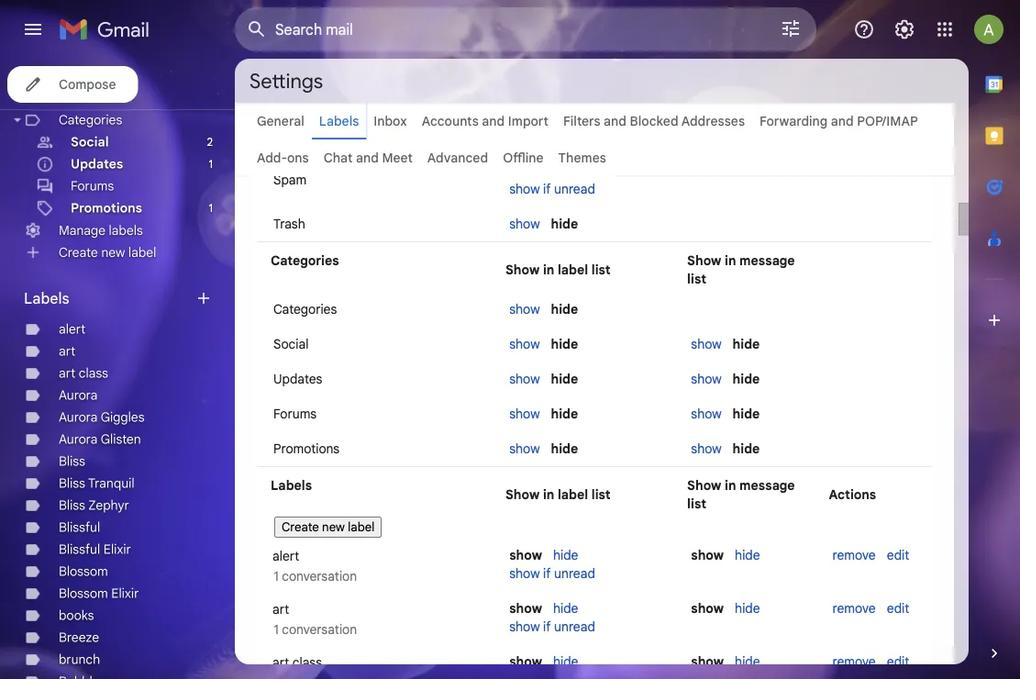 Task type: vqa. For each thing, say whether or not it's contained in the screenshot.
to in the button
no



Task type: locate. For each thing, give the bounding box(es) containing it.
create up alert 1 conversation
[[282, 520, 319, 535]]

conversation for alert
[[282, 569, 357, 585]]

bliss down bliss link
[[59, 475, 85, 492]]

search mail image
[[240, 13, 274, 46]]

2 message from the top
[[740, 477, 795, 493]]

1 vertical spatial promotions
[[274, 441, 340, 457]]

0 vertical spatial create
[[59, 244, 98, 260]]

2 hide show if unread from the top
[[510, 547, 596, 581]]

alert up art link
[[59, 321, 86, 337]]

alert inside labels navigation
[[59, 321, 86, 337]]

show if unread link
[[510, 181, 596, 197], [510, 565, 596, 581], [510, 619, 596, 635]]

label inside button
[[348, 520, 375, 535]]

class inside labels navigation
[[79, 365, 108, 381]]

0 vertical spatial blissful
[[59, 520, 100, 536]]

brunch
[[59, 652, 100, 668]]

labels
[[319, 113, 359, 129], [24, 289, 69, 307], [271, 477, 312, 493]]

0 vertical spatial alert
[[59, 321, 86, 337]]

social link
[[71, 134, 109, 150]]

1 inside art 1 conversation
[[274, 622, 279, 638]]

accounts and import
[[422, 113, 549, 129]]

and
[[482, 113, 505, 129], [604, 113, 627, 129], [831, 113, 854, 129], [356, 150, 379, 166]]

alert 1 conversation
[[271, 548, 357, 585]]

2 vertical spatial unread
[[555, 619, 596, 635]]

2 blossom from the top
[[59, 586, 108, 602]]

blossom link
[[59, 564, 108, 580]]

2 conversation from the top
[[282, 622, 357, 638]]

blossom down blossom link
[[59, 586, 108, 602]]

1 horizontal spatial new
[[322, 520, 345, 535]]

2 edit from the top
[[887, 600, 910, 616]]

2 remove link from the top
[[833, 600, 876, 616]]

show in message list for labels
[[688, 477, 795, 512]]

in inside "categories show in label list"
[[543, 262, 555, 278]]

0 vertical spatial conversation
[[282, 569, 357, 585]]

if for alert 1 conversation
[[543, 565, 551, 581]]

1 blissful from the top
[[59, 520, 100, 536]]

conversation
[[282, 569, 357, 585], [282, 622, 357, 638]]

forums
[[71, 178, 114, 194], [274, 406, 317, 422]]

art class link
[[59, 365, 108, 381]]

2 vertical spatial hide show if unread
[[510, 600, 596, 635]]

0 horizontal spatial promotions
[[71, 200, 142, 216]]

labels link
[[319, 113, 359, 129]]

bliss
[[59, 453, 85, 470], [59, 475, 85, 492], [59, 498, 85, 514]]

message
[[740, 252, 795, 268], [740, 477, 795, 493]]

label
[[128, 244, 156, 260], [558, 262, 589, 278], [558, 486, 589, 503], [348, 520, 375, 535]]

1 bliss from the top
[[59, 453, 85, 470]]

3 bliss from the top
[[59, 498, 85, 514]]

hide
[[551, 162, 578, 179], [551, 216, 578, 232], [551, 301, 578, 317], [551, 336, 578, 352], [733, 336, 760, 352], [551, 371, 578, 387], [733, 371, 760, 387], [551, 406, 578, 422], [733, 406, 760, 422], [551, 441, 578, 457], [733, 441, 760, 457], [553, 547, 579, 563], [735, 547, 760, 563], [553, 600, 579, 616], [735, 600, 760, 616], [553, 654, 579, 670], [735, 654, 760, 670]]

1 vertical spatial show in message list
[[688, 477, 795, 512]]

0 vertical spatial if
[[543, 181, 551, 197]]

2 if from the top
[[543, 565, 551, 581]]

1 show in message list from the top
[[688, 252, 795, 287]]

1 vertical spatial new
[[322, 520, 345, 535]]

1 vertical spatial categories
[[271, 252, 339, 268]]

blissful
[[59, 520, 100, 536], [59, 542, 100, 558]]

1 aurora from the top
[[59, 387, 98, 403]]

2 bliss from the top
[[59, 475, 85, 492]]

1 vertical spatial elixir
[[111, 586, 139, 602]]

edit link
[[887, 547, 910, 563], [887, 600, 910, 616], [887, 654, 910, 670]]

conversation down alert 1 conversation
[[282, 622, 357, 638]]

show if unread link for art 1 conversation
[[510, 619, 596, 635]]

0 horizontal spatial labels
[[24, 289, 69, 307]]

0 vertical spatial unread
[[555, 181, 596, 197]]

0 vertical spatial class
[[79, 365, 108, 381]]

hide show if unread for art 1 conversation
[[510, 600, 596, 635]]

if for art 1 conversation
[[543, 619, 551, 635]]

add-
[[257, 150, 287, 166]]

1 vertical spatial bliss
[[59, 475, 85, 492]]

list inside "categories show in label list"
[[592, 262, 611, 278]]

None search field
[[235, 7, 817, 51]]

aurora down art class link
[[59, 387, 98, 403]]

1 blossom from the top
[[59, 564, 108, 580]]

1 edit from the top
[[887, 547, 910, 563]]

0 vertical spatial edit link
[[887, 547, 910, 563]]

0 horizontal spatial social
[[71, 134, 109, 150]]

2 vertical spatial labels
[[271, 477, 312, 493]]

advanced
[[428, 150, 488, 166]]

label inside manage labels create new label
[[128, 244, 156, 260]]

labels up alert link
[[24, 289, 69, 307]]

pop/imap
[[858, 113, 919, 129]]

0 vertical spatial remove
[[833, 547, 876, 563]]

1 vertical spatial updates
[[274, 371, 323, 387]]

list inside labels show in label list
[[592, 486, 611, 503]]

2 vertical spatial show if unread link
[[510, 619, 596, 635]]

1 horizontal spatial class
[[293, 655, 322, 671]]

new
[[101, 244, 125, 260], [322, 520, 345, 535]]

2 remove from the top
[[833, 600, 876, 616]]

1 edit link from the top
[[887, 547, 910, 563]]

edit
[[887, 547, 910, 563], [887, 600, 910, 616], [887, 654, 910, 670]]

art inside art 1 conversation
[[273, 602, 289, 618]]

labels navigation
[[0, 0, 235, 679]]

filters
[[564, 113, 601, 129]]

1 remove link from the top
[[833, 547, 876, 563]]

hide show if unread
[[510, 162, 596, 197], [510, 547, 596, 581], [510, 600, 596, 635]]

blissful for blissful link
[[59, 520, 100, 536]]

1 remove from the top
[[833, 547, 876, 563]]

aurora
[[59, 387, 98, 403], [59, 409, 98, 425], [59, 431, 98, 447]]

1 vertical spatial blossom
[[59, 586, 108, 602]]

bliss up blissful link
[[59, 498, 85, 514]]

2 blissful from the top
[[59, 542, 100, 558]]

art class
[[59, 365, 108, 381], [273, 655, 322, 671]]

art link
[[59, 343, 75, 359]]

2 vertical spatial categories
[[274, 301, 337, 317]]

0 vertical spatial labels
[[319, 113, 359, 129]]

1 hide show if unread from the top
[[510, 162, 596, 197]]

forums link
[[71, 178, 114, 194]]

3 show if unread link from the top
[[510, 619, 596, 635]]

bliss link
[[59, 453, 85, 470]]

forwarding
[[760, 113, 828, 129]]

social inside labels navigation
[[71, 134, 109, 150]]

art class down art 1 conversation
[[273, 655, 322, 671]]

0 horizontal spatial new
[[101, 244, 125, 260]]

0 vertical spatial art class
[[59, 365, 108, 381]]

blossom down blissful elixir
[[59, 564, 108, 580]]

1 vertical spatial edit
[[887, 600, 910, 616]]

1 vertical spatial labels
[[24, 289, 69, 307]]

categories inside labels navigation
[[59, 112, 122, 128]]

2 vertical spatial bliss
[[59, 498, 85, 514]]

show link
[[510, 162, 540, 179], [510, 216, 540, 232], [510, 301, 540, 317], [510, 336, 540, 352], [691, 336, 722, 352], [510, 371, 540, 387], [691, 371, 722, 387], [510, 406, 540, 422], [691, 406, 722, 422], [510, 441, 540, 457], [691, 441, 722, 457]]

3 unread from the top
[[555, 619, 596, 635]]

class down art 1 conversation
[[293, 655, 322, 671]]

class
[[79, 365, 108, 381], [293, 655, 322, 671]]

2 vertical spatial edit
[[887, 654, 910, 670]]

0 vertical spatial forums
[[71, 178, 114, 194]]

alert inside alert 1 conversation
[[273, 548, 299, 565]]

0 vertical spatial aurora
[[59, 387, 98, 403]]

spam
[[274, 172, 307, 188]]

0 vertical spatial blossom
[[59, 564, 108, 580]]

1 vertical spatial aurora
[[59, 409, 98, 425]]

labels for labels heading
[[24, 289, 69, 307]]

aurora for aurora glisten
[[59, 431, 98, 447]]

1 vertical spatial edit link
[[887, 600, 910, 616]]

labels
[[109, 222, 143, 238]]

show if unread link for alert 1 conversation
[[510, 565, 596, 581]]

list
[[592, 262, 611, 278], [688, 271, 707, 287], [592, 486, 611, 503], [688, 496, 707, 512]]

1 horizontal spatial labels
[[271, 477, 312, 493]]

labels up create new label
[[271, 477, 312, 493]]

3 edit link from the top
[[887, 654, 910, 670]]

unread for alert 1 conversation
[[555, 565, 596, 581]]

2 vertical spatial edit link
[[887, 654, 910, 670]]

aurora for aurora giggles
[[59, 409, 98, 425]]

2 edit link from the top
[[887, 600, 910, 616]]

general link
[[257, 113, 305, 129]]

hide show if unread for alert 1 conversation
[[510, 547, 596, 581]]

bliss up bliss tranquil
[[59, 453, 85, 470]]

updates inside labels navigation
[[71, 156, 123, 172]]

new up alert 1 conversation
[[322, 520, 345, 535]]

settings image
[[894, 18, 916, 40]]

2 vertical spatial if
[[543, 619, 551, 635]]

manage labels link
[[59, 222, 143, 238]]

conversation inside alert 1 conversation
[[282, 569, 357, 585]]

import
[[508, 113, 549, 129]]

1 vertical spatial if
[[543, 565, 551, 581]]

0 vertical spatial show if unread link
[[510, 181, 596, 197]]

in
[[725, 252, 737, 268], [543, 262, 555, 278], [725, 477, 737, 493], [543, 486, 555, 503]]

1 vertical spatial message
[[740, 477, 795, 493]]

1 vertical spatial forums
[[274, 406, 317, 422]]

2 horizontal spatial labels
[[319, 113, 359, 129]]

1 conversation from the top
[[282, 569, 357, 585]]

2 unread from the top
[[555, 565, 596, 581]]

3 aurora from the top
[[59, 431, 98, 447]]

art class up aurora link
[[59, 365, 108, 381]]

advanced link
[[428, 150, 488, 166]]

conversation inside art 1 conversation
[[282, 622, 357, 638]]

0 horizontal spatial updates
[[71, 156, 123, 172]]

tranquil
[[88, 475, 135, 492]]

blocked
[[630, 113, 679, 129]]

aurora down aurora link
[[59, 409, 98, 425]]

art down alert 1 conversation
[[273, 602, 289, 618]]

new down manage labels link
[[101, 244, 125, 260]]

0 horizontal spatial alert
[[59, 321, 86, 337]]

0 vertical spatial bliss
[[59, 453, 85, 470]]

support image
[[854, 18, 876, 40]]

show
[[510, 162, 540, 179], [510, 181, 540, 197], [510, 216, 540, 232], [510, 301, 540, 317], [510, 336, 540, 352], [691, 336, 722, 352], [510, 371, 540, 387], [691, 371, 722, 387], [510, 406, 540, 422], [691, 406, 722, 422], [510, 441, 540, 457], [691, 441, 722, 457], [510, 547, 543, 563], [691, 547, 724, 563], [510, 565, 540, 581], [510, 600, 543, 616], [691, 600, 724, 616], [510, 619, 540, 635], [510, 654, 543, 670], [691, 654, 724, 670]]

unread for art 1 conversation
[[555, 619, 596, 635]]

and right filters
[[604, 113, 627, 129]]

labels for labels link
[[319, 113, 359, 129]]

1 vertical spatial unread
[[555, 565, 596, 581]]

if
[[543, 181, 551, 197], [543, 565, 551, 581], [543, 619, 551, 635]]

0 horizontal spatial forums
[[71, 178, 114, 194]]

remove for art 1 conversation
[[833, 600, 876, 616]]

bliss for bliss zephyr
[[59, 498, 85, 514]]

conversation up art 1 conversation
[[282, 569, 357, 585]]

blossom
[[59, 564, 108, 580], [59, 586, 108, 602]]

art class inside labels navigation
[[59, 365, 108, 381]]

bliss for bliss tranquil
[[59, 475, 85, 492]]

aurora giggles link
[[59, 409, 145, 425]]

1 vertical spatial art class
[[273, 655, 322, 671]]

1 horizontal spatial forums
[[274, 406, 317, 422]]

1 vertical spatial create
[[282, 520, 319, 535]]

aurora link
[[59, 387, 98, 403]]

bliss tranquil link
[[59, 475, 135, 492]]

1 vertical spatial hide show if unread
[[510, 547, 596, 581]]

1 message from the top
[[740, 252, 795, 268]]

unread
[[555, 181, 596, 197], [555, 565, 596, 581], [555, 619, 596, 635]]

edit for alert 1 conversation
[[887, 547, 910, 563]]

remove
[[833, 547, 876, 563], [833, 600, 876, 616], [833, 654, 876, 670]]

show
[[688, 252, 722, 268], [506, 262, 540, 278], [688, 477, 722, 493], [506, 486, 540, 503]]

blissful down bliss zephyr
[[59, 520, 100, 536]]

forwarding and pop/imap link
[[760, 113, 919, 129]]

hide link
[[553, 547, 579, 563], [735, 547, 760, 563], [553, 600, 579, 616], [735, 600, 760, 616], [553, 654, 579, 670], [735, 654, 760, 670]]

3 if from the top
[[543, 619, 551, 635]]

0 vertical spatial promotions
[[71, 200, 142, 216]]

promotions up manage labels link
[[71, 200, 142, 216]]

in inside labels show in label list
[[543, 486, 555, 503]]

0 vertical spatial remove link
[[833, 547, 876, 563]]

0 horizontal spatial class
[[79, 365, 108, 381]]

breeze
[[59, 630, 99, 646]]

1 horizontal spatial promotions
[[274, 441, 340, 457]]

3 remove link from the top
[[833, 654, 876, 670]]

create down manage
[[59, 244, 98, 260]]

alert down create new label
[[273, 548, 299, 565]]

compose
[[59, 76, 116, 92]]

tab list
[[969, 59, 1021, 613]]

and right chat
[[356, 150, 379, 166]]

alert for alert 1 conversation
[[273, 548, 299, 565]]

1 vertical spatial remove link
[[833, 600, 876, 616]]

0 vertical spatial social
[[71, 134, 109, 150]]

inbox link
[[374, 113, 407, 129]]

0 vertical spatial categories
[[59, 112, 122, 128]]

0 vertical spatial new
[[101, 244, 125, 260]]

0 horizontal spatial art class
[[59, 365, 108, 381]]

2 vertical spatial remove link
[[833, 654, 876, 670]]

aurora up bliss link
[[59, 431, 98, 447]]

2 show in message list from the top
[[688, 477, 795, 512]]

and left pop/imap
[[831, 113, 854, 129]]

elixir down blissful elixir 'link'
[[111, 586, 139, 602]]

1 horizontal spatial create
[[282, 520, 319, 535]]

0 vertical spatial elixir
[[104, 542, 131, 558]]

2 vertical spatial remove
[[833, 654, 876, 670]]

create
[[59, 244, 98, 260], [282, 520, 319, 535]]

labels inside navigation
[[24, 289, 69, 307]]

1 vertical spatial alert
[[273, 548, 299, 565]]

1 vertical spatial remove
[[833, 600, 876, 616]]

0 vertical spatial edit
[[887, 547, 910, 563]]

blossom elixir
[[59, 586, 139, 602]]

2 show if unread link from the top
[[510, 565, 596, 581]]

0 vertical spatial show in message list
[[688, 252, 795, 287]]

forwarding and pop/imap
[[760, 113, 919, 129]]

0 horizontal spatial create
[[59, 244, 98, 260]]

create new label button
[[274, 517, 382, 538]]

blissful down blissful link
[[59, 542, 100, 558]]

1 vertical spatial blissful
[[59, 542, 100, 558]]

1 vertical spatial show if unread link
[[510, 565, 596, 581]]

2 aurora from the top
[[59, 409, 98, 425]]

labels up chat
[[319, 113, 359, 129]]

show in message list for categories
[[688, 252, 795, 287]]

chat and meet
[[324, 150, 413, 166]]

promotions inside labels navigation
[[71, 200, 142, 216]]

0 vertical spatial updates
[[71, 156, 123, 172]]

promotions up the create new label button
[[274, 441, 340, 457]]

chat and meet link
[[324, 150, 413, 166]]

1 vertical spatial social
[[274, 336, 309, 352]]

2 vertical spatial aurora
[[59, 431, 98, 447]]

and left import
[[482, 113, 505, 129]]

0 vertical spatial hide show if unread
[[510, 162, 596, 197]]

create new label
[[282, 520, 375, 535]]

aurora for aurora link
[[59, 387, 98, 403]]

1 horizontal spatial alert
[[273, 548, 299, 565]]

labels inside labels show in label list
[[271, 477, 312, 493]]

class up aurora link
[[79, 365, 108, 381]]

elixir up blossom link
[[104, 542, 131, 558]]

0 vertical spatial message
[[740, 252, 795, 268]]

1 vertical spatial conversation
[[282, 622, 357, 638]]

3 hide show if unread from the top
[[510, 600, 596, 635]]

3 remove from the top
[[833, 654, 876, 670]]

message for labels
[[740, 477, 795, 493]]



Task type: describe. For each thing, give the bounding box(es) containing it.
trash
[[274, 216, 305, 232]]

zephyr
[[89, 498, 129, 514]]

blossom for blossom link
[[59, 564, 108, 580]]

create inside button
[[282, 520, 319, 535]]

elixir for blossom elixir
[[111, 586, 139, 602]]

filters and blocked addresses link
[[564, 113, 745, 129]]

alert for alert
[[59, 321, 86, 337]]

categories link
[[59, 112, 122, 128]]

offline link
[[503, 150, 544, 166]]

1 if from the top
[[543, 181, 551, 197]]

and for chat
[[356, 150, 379, 166]]

new inside manage labels create new label
[[101, 244, 125, 260]]

edit link for alert 1 conversation
[[887, 547, 910, 563]]

labels heading
[[24, 289, 195, 307]]

blossom for blossom elixir
[[59, 586, 108, 602]]

blissful for blissful elixir
[[59, 542, 100, 558]]

1 horizontal spatial social
[[274, 336, 309, 352]]

edit link for art 1 conversation
[[887, 600, 910, 616]]

show inside labels show in label list
[[506, 486, 540, 503]]

ons
[[287, 150, 309, 166]]

manage labels create new label
[[59, 222, 156, 260]]

bliss zephyr link
[[59, 498, 129, 514]]

elixir for blissful elixir
[[104, 542, 131, 558]]

Search mail text field
[[275, 20, 729, 39]]

add-ons
[[257, 150, 309, 166]]

categories show in label list
[[271, 252, 611, 278]]

blissful elixir
[[59, 542, 131, 558]]

and for filters
[[604, 113, 627, 129]]

conversation for art
[[282, 622, 357, 638]]

inbox
[[374, 113, 407, 129]]

gmail image
[[59, 11, 159, 48]]

books
[[59, 608, 94, 624]]

alert link
[[59, 321, 86, 337]]

remove link for art 1 conversation
[[833, 600, 876, 616]]

settings
[[250, 68, 323, 94]]

glisten
[[101, 431, 141, 447]]

categories inside "categories show in label list"
[[271, 252, 339, 268]]

themes link
[[559, 150, 607, 166]]

addresses
[[682, 113, 745, 129]]

art down art link
[[59, 365, 75, 381]]

3 edit from the top
[[887, 654, 910, 670]]

remove for alert 1 conversation
[[833, 547, 876, 563]]

and for accounts
[[482, 113, 505, 129]]

remove link for alert 1 conversation
[[833, 547, 876, 563]]

edit for art 1 conversation
[[887, 600, 910, 616]]

aurora glisten link
[[59, 431, 141, 447]]

meet
[[382, 150, 413, 166]]

advanced search options image
[[773, 10, 810, 47]]

main menu image
[[22, 18, 44, 40]]

art 1 conversation
[[271, 602, 357, 638]]

and for forwarding
[[831, 113, 854, 129]]

label inside labels show in label list
[[558, 486, 589, 503]]

message for categories
[[740, 252, 795, 268]]

bliss zephyr
[[59, 498, 129, 514]]

books link
[[59, 608, 94, 624]]

updates link
[[71, 156, 123, 172]]

compose button
[[7, 66, 138, 103]]

giggles
[[101, 409, 145, 425]]

blissful link
[[59, 520, 100, 536]]

2
[[207, 135, 213, 149]]

aurora giggles
[[59, 409, 145, 425]]

art down alert link
[[59, 343, 75, 359]]

art down art 1 conversation
[[273, 655, 289, 671]]

1 horizontal spatial updates
[[274, 371, 323, 387]]

create inside manage labels create new label
[[59, 244, 98, 260]]

general
[[257, 113, 305, 129]]

bliss for bliss link
[[59, 453, 85, 470]]

themes
[[559, 150, 607, 166]]

labels show in label list
[[271, 477, 611, 503]]

1 unread from the top
[[555, 181, 596, 197]]

blissful elixir link
[[59, 542, 131, 558]]

breeze link
[[59, 630, 99, 646]]

1 inside alert 1 conversation
[[274, 569, 279, 585]]

offline
[[503, 150, 544, 166]]

1 show if unread link from the top
[[510, 181, 596, 197]]

aurora glisten
[[59, 431, 141, 447]]

actions
[[829, 486, 877, 503]]

accounts and import link
[[422, 113, 549, 129]]

blossom elixir link
[[59, 586, 139, 602]]

label inside "categories show in label list"
[[558, 262, 589, 278]]

bliss tranquil
[[59, 475, 135, 492]]

forums inside labels navigation
[[71, 178, 114, 194]]

filters and blocked addresses
[[564, 113, 745, 129]]

create new label link
[[59, 244, 156, 260]]

1 vertical spatial class
[[293, 655, 322, 671]]

promotions link
[[71, 200, 142, 216]]

show inside "categories show in label list"
[[506, 262, 540, 278]]

1 horizontal spatial art class
[[273, 655, 322, 671]]

manage
[[59, 222, 106, 238]]

add-ons link
[[257, 150, 309, 166]]

new inside the create new label button
[[322, 520, 345, 535]]

brunch link
[[59, 652, 100, 668]]

chat
[[324, 150, 353, 166]]

accounts
[[422, 113, 479, 129]]



